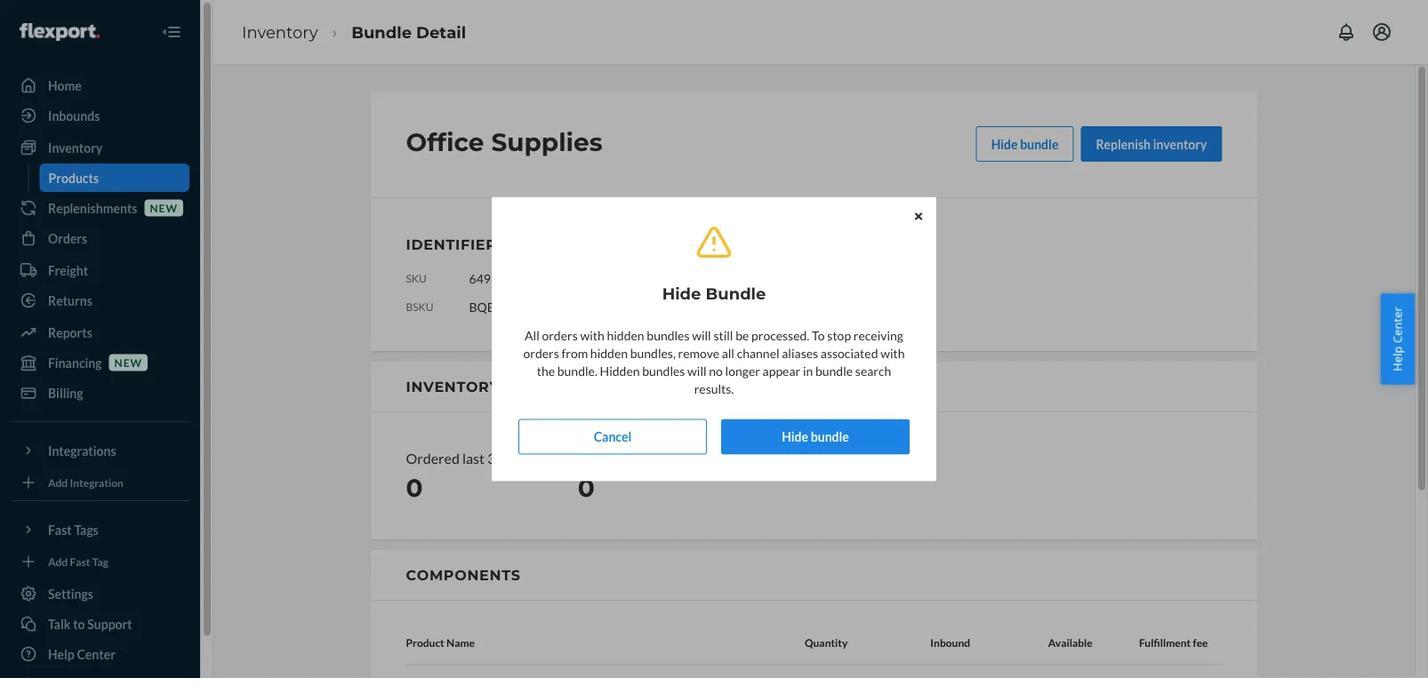 Task type: locate. For each thing, give the bounding box(es) containing it.
in
[[803, 364, 813, 379]]

hidden
[[607, 328, 644, 343], [590, 346, 628, 361]]

bundle inside hide bundle button
[[811, 430, 849, 445]]

1 vertical spatial with
[[881, 346, 905, 361]]

hidden up bundles,
[[607, 328, 644, 343]]

0 vertical spatial with
[[580, 328, 604, 343]]

0 vertical spatial hidden
[[607, 328, 644, 343]]

1 horizontal spatial with
[[881, 346, 905, 361]]

with down receiving
[[881, 346, 905, 361]]

0 vertical spatial bundle
[[815, 364, 853, 379]]

bundles,
[[630, 346, 676, 361]]

1 horizontal spatial hide
[[782, 430, 808, 445]]

hide bundle dialog
[[492, 197, 936, 482]]

will down remove
[[688, 364, 707, 379]]

hidden
[[600, 364, 640, 379]]

no
[[709, 364, 723, 379]]

bundle
[[706, 284, 766, 304]]

0 vertical spatial orders
[[542, 328, 578, 343]]

bundle
[[815, 364, 853, 379], [811, 430, 849, 445]]

hidden up hidden
[[590, 346, 628, 361]]

hide
[[662, 284, 701, 304], [782, 430, 808, 445]]

will up remove
[[692, 328, 711, 343]]

1 vertical spatial hide
[[782, 430, 808, 445]]

remove
[[678, 346, 719, 361]]

orders
[[542, 328, 578, 343], [523, 346, 559, 361]]

orders up from
[[542, 328, 578, 343]]

will
[[692, 328, 711, 343], [688, 364, 707, 379]]

1 vertical spatial will
[[688, 364, 707, 379]]

bundles up bundles,
[[647, 328, 690, 343]]

0 vertical spatial hide
[[662, 284, 701, 304]]

orders up the at left
[[523, 346, 559, 361]]

from
[[562, 346, 588, 361]]

1 vertical spatial bundle
[[811, 430, 849, 445]]

hide inside hide bundle button
[[782, 430, 808, 445]]

0 horizontal spatial hide
[[662, 284, 701, 304]]

with
[[580, 328, 604, 343], [881, 346, 905, 361]]

hide down the 'in'
[[782, 430, 808, 445]]

to
[[812, 328, 825, 343]]

hide left bundle
[[662, 284, 701, 304]]

bundle down associated
[[815, 364, 853, 379]]

0 vertical spatial will
[[692, 328, 711, 343]]

bundles down bundles,
[[642, 364, 685, 379]]

search
[[855, 364, 891, 379]]

bundle down the 'in'
[[811, 430, 849, 445]]

cancel
[[594, 430, 632, 445]]

processed.
[[751, 328, 810, 343]]

help center
[[1389, 307, 1405, 372]]

hide for hide bundle
[[782, 430, 808, 445]]

bundles
[[647, 328, 690, 343], [642, 364, 685, 379]]

with up from
[[580, 328, 604, 343]]



Task type: vqa. For each thing, say whether or not it's contained in the screenshot.
with
yes



Task type: describe. For each thing, give the bounding box(es) containing it.
longer
[[725, 364, 760, 379]]

all
[[722, 346, 735, 361]]

1 vertical spatial hidden
[[590, 346, 628, 361]]

associated
[[821, 346, 878, 361]]

hide bundle button
[[721, 419, 910, 455]]

hide bundle
[[782, 430, 849, 445]]

hide for hide bundle
[[662, 284, 701, 304]]

hide bundle
[[662, 284, 766, 304]]

close image
[[915, 211, 922, 222]]

appear
[[763, 364, 801, 379]]

be
[[736, 328, 749, 343]]

all
[[525, 328, 540, 343]]

aliases
[[782, 346, 818, 361]]

0 horizontal spatial with
[[580, 328, 604, 343]]

stop
[[827, 328, 851, 343]]

bundle.
[[557, 364, 597, 379]]

bundle inside all orders with hidden bundles will still be processed.               to stop receiving orders from hidden bundles,               remove all channel aliases associated with the bundle.               hidden bundles will no longer appear in bundle search results.
[[815, 364, 853, 379]]

all orders with hidden bundles will still be processed.               to stop receiving orders from hidden bundles,               remove all channel aliases associated with the bundle.               hidden bundles will no longer appear in bundle search results.
[[523, 328, 905, 397]]

receiving
[[854, 328, 903, 343]]

still
[[714, 328, 733, 343]]

results.
[[694, 381, 734, 397]]

help
[[1389, 346, 1405, 372]]

center
[[1389, 307, 1405, 343]]

the
[[537, 364, 555, 379]]

0 vertical spatial bundles
[[647, 328, 690, 343]]

1 vertical spatial bundles
[[642, 364, 685, 379]]

channel
[[737, 346, 780, 361]]

help center button
[[1381, 294, 1415, 385]]

cancel button
[[518, 419, 707, 455]]

1 vertical spatial orders
[[523, 346, 559, 361]]



